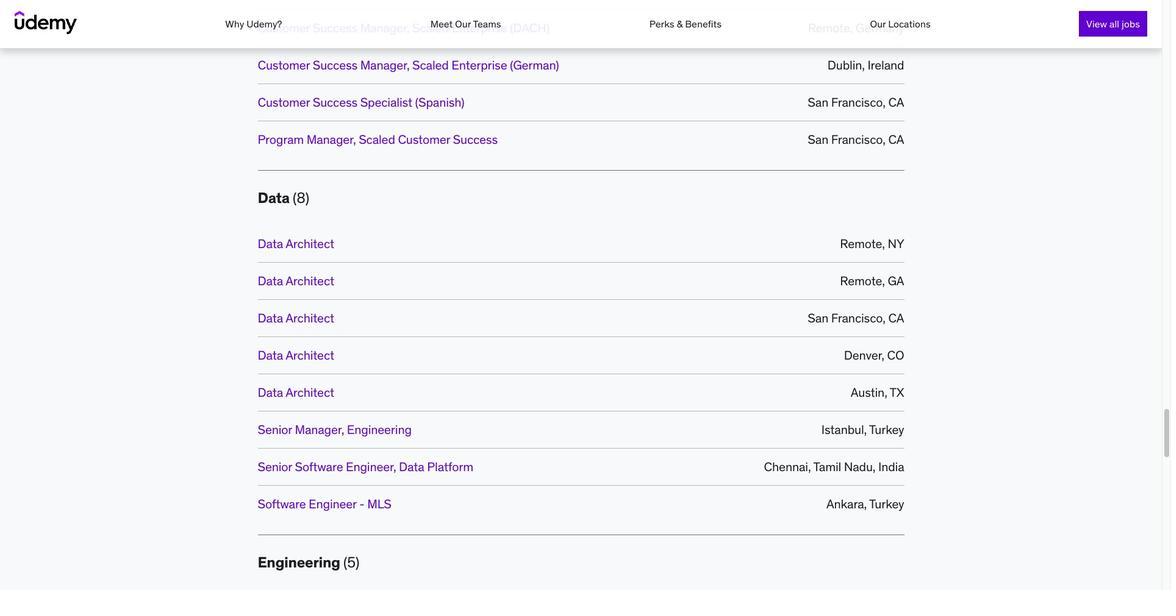 Task type: vqa. For each thing, say whether or not it's contained in the screenshot.
Our Locations
yes



Task type: describe. For each thing, give the bounding box(es) containing it.
san for (spanish)
[[808, 94, 829, 110]]

architect for san francisco, ca
[[286, 311, 334, 326]]

remote, for remote, ga
[[840, 273, 885, 289]]

meet
[[431, 18, 453, 30]]

data architect for remote, ga
[[258, 273, 334, 289]]

(dach)
[[510, 20, 550, 35]]

ankara,
[[827, 497, 867, 512]]

manager, up the customer success manager, scaled enterprise (german)
[[360, 20, 410, 35]]

specialist
[[360, 94, 412, 110]]

success for customer success specialist (spanish)
[[313, 94, 358, 110]]

data for san francisco, ca
[[258, 311, 283, 326]]

turkey for istanbul, turkey
[[869, 422, 904, 437]]

customer for customer success manager, scaled enterprise (dach)
[[258, 20, 310, 35]]

data for remote, ny
[[258, 236, 283, 251]]

customer for customer success specialist (spanish)
[[258, 94, 310, 110]]

remote, for remote, ny
[[840, 236, 885, 251]]

enterprise for (german)
[[452, 57, 507, 72]]

3 san from the top
[[808, 311, 829, 326]]

architect for remote, ga
[[286, 273, 334, 289]]

why udemy?
[[225, 18, 282, 30]]

all
[[1110, 18, 1119, 30]]

our locations link
[[870, 18, 931, 30]]

data for austin, tx
[[258, 385, 283, 400]]

udemy?
[[247, 18, 282, 30]]

program manager, scaled customer success
[[258, 132, 498, 147]]

san francisco, ca for customer
[[808, 132, 904, 147]]

success for customer success manager, scaled enterprise (dach)
[[313, 20, 358, 35]]

view all jobs
[[1087, 18, 1140, 30]]

data architect for denver, co
[[258, 348, 334, 363]]

meet our teams
[[431, 18, 501, 30]]

denver, co
[[844, 348, 904, 363]]

3 ca from the top
[[888, 311, 904, 326]]

1 vertical spatial engineering
[[258, 553, 340, 572]]

scaled for (german)
[[412, 57, 449, 72]]

platform
[[427, 459, 473, 475]]

1 vertical spatial software
[[258, 497, 306, 512]]

udemy image
[[15, 11, 77, 34]]

senior manager, engineering
[[258, 422, 412, 437]]

our locations
[[870, 18, 931, 30]]

austin, tx
[[851, 385, 904, 400]]

view
[[1087, 18, 1107, 30]]

customer success specialist (spanish)
[[258, 94, 465, 110]]

remote, for remote, germany
[[808, 20, 853, 35]]

dublin,
[[828, 57, 865, 72]]

customer for customer success manager, scaled enterprise (german)
[[258, 57, 310, 72]]

istanbul, turkey
[[822, 422, 904, 437]]

data for remote, ga
[[258, 273, 283, 289]]

denver,
[[844, 348, 884, 363]]

(8)
[[293, 188, 309, 207]]

meet our teams link
[[431, 18, 501, 30]]

data (8)
[[258, 188, 309, 207]]

ankara, turkey
[[827, 497, 904, 512]]

dublin, ireland
[[828, 57, 904, 72]]

architect for denver, co
[[286, 348, 334, 363]]

(german)
[[510, 57, 559, 72]]

enterprise for (dach)
[[452, 20, 507, 35]]

turkey for ankara, turkey
[[869, 497, 904, 512]]

senior for senior manager, engineering
[[258, 422, 292, 437]]

scaled for (dach)
[[412, 20, 449, 35]]

tamil
[[813, 459, 841, 475]]

ireland
[[868, 57, 904, 72]]

0 vertical spatial engineering
[[347, 422, 412, 437]]

customer success manager, scaled enterprise (dach)
[[258, 20, 550, 35]]

austin,
[[851, 385, 887, 400]]

chennai, tamil nadu, india
[[764, 459, 904, 475]]

istanbul,
[[822, 422, 867, 437]]

ny
[[888, 236, 904, 251]]



Task type: locate. For each thing, give the bounding box(es) containing it.
senior for senior software engineer, data platform
[[258, 459, 292, 475]]

enterprise down 'teams' in the top of the page
[[452, 57, 507, 72]]

engineering left (5)
[[258, 553, 340, 572]]

why
[[225, 18, 244, 30]]

ca for (spanish)
[[888, 94, 904, 110]]

1 vertical spatial senior
[[258, 459, 292, 475]]

san francisco, ca
[[808, 94, 904, 110], [808, 132, 904, 147], [808, 311, 904, 326]]

jobs
[[1122, 18, 1140, 30]]

2 senior from the top
[[258, 459, 292, 475]]

0 vertical spatial ca
[[888, 94, 904, 110]]

manager,
[[360, 20, 410, 35], [360, 57, 410, 72], [307, 132, 356, 147], [295, 422, 344, 437]]

enterprise left the (dach)
[[452, 20, 507, 35]]

perks & benefits link
[[650, 18, 722, 30]]

customer success manager, scaled enterprise (german)
[[258, 57, 559, 72]]

1 ca from the top
[[888, 94, 904, 110]]

turkey up india
[[869, 422, 904, 437]]

remote,
[[808, 20, 853, 35], [840, 236, 885, 251], [840, 273, 885, 289]]

customer right why
[[258, 20, 310, 35]]

remote, germany
[[808, 20, 904, 35]]

chennai,
[[764, 459, 811, 475]]

2 vertical spatial san francisco, ca
[[808, 311, 904, 326]]

data architect for remote, ny
[[258, 236, 334, 251]]

2 turkey from the top
[[869, 497, 904, 512]]

1 vertical spatial remote,
[[840, 236, 885, 251]]

data for denver, co
[[258, 348, 283, 363]]

1 san from the top
[[808, 94, 829, 110]]

1 horizontal spatial engineering
[[347, 422, 412, 437]]

francisco, for customer
[[831, 132, 886, 147]]

our left locations
[[870, 18, 886, 30]]

benefits
[[685, 18, 722, 30]]

2 vertical spatial scaled
[[359, 132, 395, 147]]

view all jobs link
[[1079, 11, 1147, 37]]

data architect
[[258, 236, 334, 251], [258, 273, 334, 289], [258, 311, 334, 326], [258, 348, 334, 363], [258, 385, 334, 400]]

3 architect from the top
[[286, 311, 334, 326]]

why udemy? link
[[225, 18, 282, 30]]

customer up program on the top left
[[258, 94, 310, 110]]

customer
[[258, 20, 310, 35], [258, 57, 310, 72], [258, 94, 310, 110], [398, 132, 450, 147]]

0 vertical spatial enterprise
[[452, 20, 507, 35]]

senior software engineer, data platform
[[258, 459, 473, 475]]

0 vertical spatial san
[[808, 94, 829, 110]]

program
[[258, 132, 304, 147]]

0 vertical spatial turkey
[[869, 422, 904, 437]]

software
[[295, 459, 343, 475], [258, 497, 306, 512]]

4 architect from the top
[[286, 348, 334, 363]]

remote, left ny
[[840, 236, 885, 251]]

remote, ga
[[840, 273, 904, 289]]

2 vertical spatial san
[[808, 311, 829, 326]]

software up software engineer - mls
[[295, 459, 343, 475]]

(5)
[[343, 553, 359, 572]]

turkey down india
[[869, 497, 904, 512]]

data
[[258, 188, 290, 207], [258, 236, 283, 251], [258, 273, 283, 289], [258, 311, 283, 326], [258, 348, 283, 363], [258, 385, 283, 400], [399, 459, 424, 475]]

ga
[[888, 273, 904, 289]]

1 horizontal spatial our
[[870, 18, 886, 30]]

0 vertical spatial software
[[295, 459, 343, 475]]

0 vertical spatial san francisco, ca
[[808, 94, 904, 110]]

2 our from the left
[[870, 18, 886, 30]]

4 data architect from the top
[[258, 348, 334, 363]]

0 horizontal spatial our
[[455, 18, 471, 30]]

remote, ny
[[840, 236, 904, 251]]

1 vertical spatial scaled
[[412, 57, 449, 72]]

customer down (spanish)
[[398, 132, 450, 147]]

francisco, for (spanish)
[[831, 94, 886, 110]]

san
[[808, 94, 829, 110], [808, 132, 829, 147], [808, 311, 829, 326]]

1 vertical spatial san francisco, ca
[[808, 132, 904, 147]]

our
[[455, 18, 471, 30], [870, 18, 886, 30]]

remote, left ga
[[840, 273, 885, 289]]

scaled
[[412, 20, 449, 35], [412, 57, 449, 72], [359, 132, 395, 147]]

5 architect from the top
[[286, 385, 334, 400]]

senior
[[258, 422, 292, 437], [258, 459, 292, 475]]

1 enterprise from the top
[[452, 20, 507, 35]]

co
[[887, 348, 904, 363]]

2 san from the top
[[808, 132, 829, 147]]

san for customer
[[808, 132, 829, 147]]

teams
[[473, 18, 501, 30]]

scaled up (spanish)
[[412, 57, 449, 72]]

5 data architect from the top
[[258, 385, 334, 400]]

0 vertical spatial remote,
[[808, 20, 853, 35]]

1 vertical spatial enterprise
[[452, 57, 507, 72]]

architect
[[286, 236, 334, 251], [286, 273, 334, 289], [286, 311, 334, 326], [286, 348, 334, 363], [286, 385, 334, 400]]

nadu,
[[844, 459, 876, 475]]

scaled down specialist
[[359, 132, 395, 147]]

1 vertical spatial ca
[[888, 132, 904, 147]]

1 san francisco, ca from the top
[[808, 94, 904, 110]]

3 data architect from the top
[[258, 311, 334, 326]]

1 vertical spatial san
[[808, 132, 829, 147]]

1 architect from the top
[[286, 236, 334, 251]]

success
[[313, 20, 358, 35], [313, 57, 358, 72], [313, 94, 358, 110], [453, 132, 498, 147]]

mls
[[367, 497, 391, 512]]

manager, up senior software engineer, data platform
[[295, 422, 344, 437]]

3 san francisco, ca from the top
[[808, 311, 904, 326]]

perks & benefits
[[650, 18, 722, 30]]

germany
[[856, 20, 904, 35]]

1 turkey from the top
[[869, 422, 904, 437]]

2 vertical spatial ca
[[888, 311, 904, 326]]

engineer,
[[346, 459, 396, 475]]

1 data architect from the top
[[258, 236, 334, 251]]

0 vertical spatial senior
[[258, 422, 292, 437]]

&
[[677, 18, 683, 30]]

1 francisco, from the top
[[831, 94, 886, 110]]

2 francisco, from the top
[[831, 132, 886, 147]]

2 vertical spatial remote,
[[840, 273, 885, 289]]

1 senior from the top
[[258, 422, 292, 437]]

success for customer success manager, scaled enterprise (german)
[[313, 57, 358, 72]]

perks
[[650, 18, 674, 30]]

data architect for austin, tx
[[258, 385, 334, 400]]

1 vertical spatial turkey
[[869, 497, 904, 512]]

1 our from the left
[[455, 18, 471, 30]]

0 horizontal spatial engineering
[[258, 553, 340, 572]]

-
[[359, 497, 365, 512]]

remote, up dublin, on the top
[[808, 20, 853, 35]]

tx
[[890, 385, 904, 400]]

customer down the udemy?
[[258, 57, 310, 72]]

2 enterprise from the top
[[452, 57, 507, 72]]

2 vertical spatial francisco,
[[831, 311, 886, 326]]

enterprise
[[452, 20, 507, 35], [452, 57, 507, 72]]

san francisco, ca for (spanish)
[[808, 94, 904, 110]]

software left engineer in the left of the page
[[258, 497, 306, 512]]

2 data architect from the top
[[258, 273, 334, 289]]

locations
[[888, 18, 931, 30]]

architect for austin, tx
[[286, 385, 334, 400]]

0 vertical spatial scaled
[[412, 20, 449, 35]]

turkey
[[869, 422, 904, 437], [869, 497, 904, 512]]

manager, up specialist
[[360, 57, 410, 72]]

manager, down customer success specialist (spanish)
[[307, 132, 356, 147]]

ca for customer
[[888, 132, 904, 147]]

2 architect from the top
[[286, 273, 334, 289]]

1 vertical spatial francisco,
[[831, 132, 886, 147]]

0 vertical spatial francisco,
[[831, 94, 886, 110]]

3 francisco, from the top
[[831, 311, 886, 326]]

data architect for san francisco, ca
[[258, 311, 334, 326]]

architect for remote, ny
[[286, 236, 334, 251]]

francisco,
[[831, 94, 886, 110], [831, 132, 886, 147], [831, 311, 886, 326]]

scaled up the customer success manager, scaled enterprise (german)
[[412, 20, 449, 35]]

engineering (5)
[[258, 553, 359, 572]]

engineering
[[347, 422, 412, 437], [258, 553, 340, 572]]

engineering up engineer,
[[347, 422, 412, 437]]

our right meet
[[455, 18, 471, 30]]

ca
[[888, 94, 904, 110], [888, 132, 904, 147], [888, 311, 904, 326]]

(spanish)
[[415, 94, 465, 110]]

engineer
[[309, 497, 357, 512]]

2 ca from the top
[[888, 132, 904, 147]]

software engineer - mls
[[258, 497, 391, 512]]

2 san francisco, ca from the top
[[808, 132, 904, 147]]

india
[[878, 459, 904, 475]]



